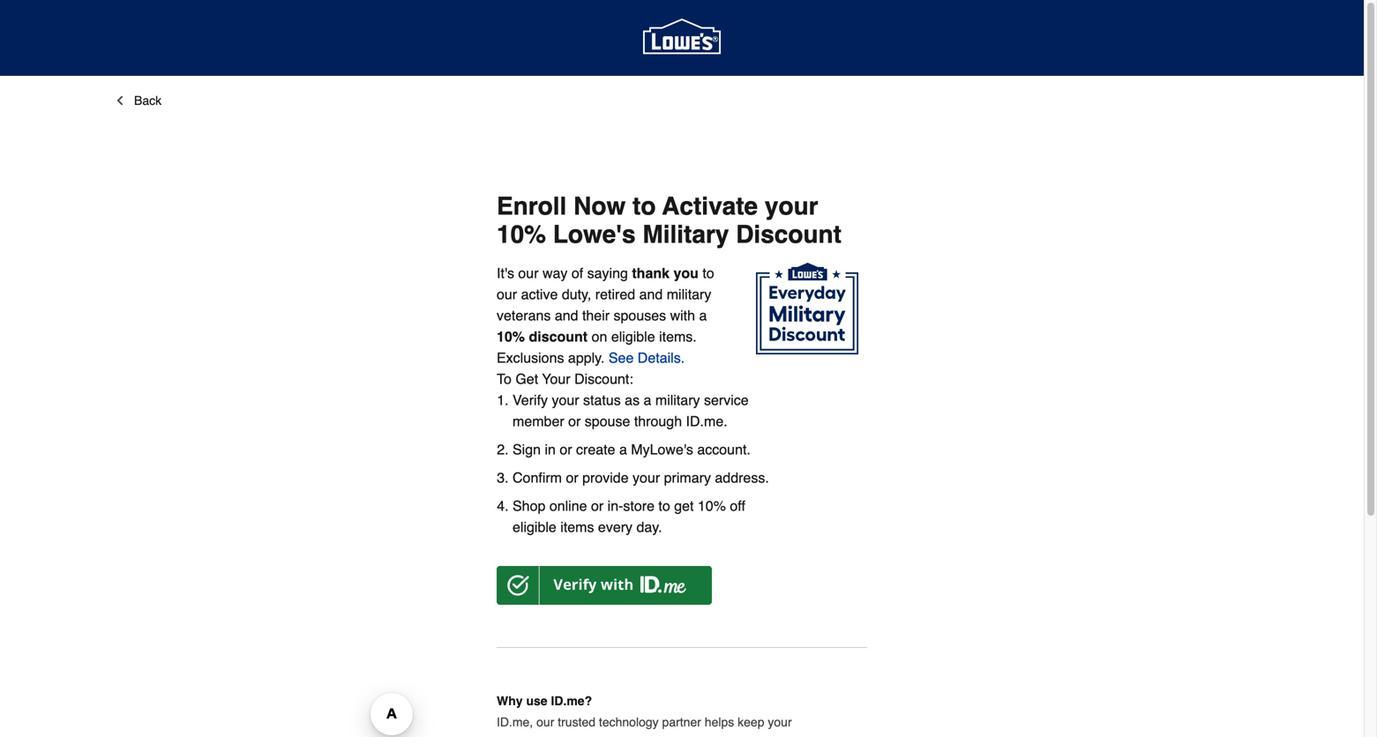 Task type: locate. For each thing, give the bounding box(es) containing it.
veterans
[[497, 308, 551, 324]]

shop online or in-store to get 10% off eligible items every day.
[[513, 498, 746, 536]]

a inside 'verify your status as a military service member or spouse through id.me.'
[[644, 392, 652, 409]]

get
[[516, 371, 539, 388]]

your right keep
[[768, 716, 792, 730]]

your up store
[[633, 470, 660, 486]]

1 horizontal spatial to
[[659, 498, 671, 515]]

our right "it's"
[[519, 265, 539, 282]]

0 vertical spatial 10%
[[497, 221, 546, 249]]

or left spouse
[[569, 414, 581, 430]]

saying
[[588, 265, 628, 282]]

0 vertical spatial to
[[633, 193, 656, 221]]

1 vertical spatial 10%
[[497, 329, 525, 345]]

or inside shop online or in-store to get 10% off eligible items every day.
[[591, 498, 604, 515]]

activate
[[663, 193, 758, 221]]

2 horizontal spatial to
[[703, 265, 715, 282]]

eligible down spouses
[[612, 329, 656, 345]]

id.me?
[[551, 695, 592, 709]]

10% down veterans
[[497, 329, 525, 345]]

1 vertical spatial our
[[497, 287, 517, 303]]

1 vertical spatial to
[[703, 265, 715, 282]]

1 vertical spatial military
[[656, 392, 700, 409]]

verify your status as a military service member or spouse through id.me.
[[513, 392, 749, 430]]

lowe's home improvement logo image
[[644, 0, 721, 77]]

as
[[625, 392, 640, 409]]

eligible inside shop online or in-store to get 10% off eligible items every day.
[[513, 520, 557, 536]]

items
[[561, 520, 595, 536]]

military inside 'verify your status as a military service member or spouse through id.me.'
[[656, 392, 700, 409]]

to our active duty, retired and military veterans and their spouses with a 10% discount on eligible items.
[[497, 265, 715, 345]]

a
[[700, 308, 707, 324], [644, 392, 652, 409], [620, 442, 628, 458]]

10% inside enroll now to activate your 10% lowe's military discount
[[497, 221, 546, 249]]

to right you
[[703, 265, 715, 282]]

1 horizontal spatial a
[[644, 392, 652, 409]]

10% inside shop online or in-store to get 10% off eligible items every day.
[[698, 498, 726, 515]]

or inside 'verify your status as a military service member or spouse through id.me.'
[[569, 414, 581, 430]]

10% left off
[[698, 498, 726, 515]]

1 horizontal spatial eligible
[[612, 329, 656, 345]]

your inside enroll now to activate your 10% lowe's military discount
[[765, 193, 819, 221]]

off
[[730, 498, 746, 515]]

or
[[569, 414, 581, 430], [560, 442, 573, 458], [566, 470, 579, 486], [591, 498, 604, 515]]

chevron left image
[[113, 94, 127, 108]]

your inside 'verify your status as a military service member or spouse through id.me.'
[[552, 392, 580, 409]]

2 vertical spatial 10%
[[698, 498, 726, 515]]

our down "it's"
[[497, 287, 517, 303]]

enroll now to activate your 10% lowe's military discount
[[497, 193, 842, 249]]

2 vertical spatial a
[[620, 442, 628, 458]]

our down use
[[537, 716, 555, 730]]

eligible down shop
[[513, 520, 557, 536]]

in-
[[608, 498, 624, 515]]

0 horizontal spatial eligible
[[513, 520, 557, 536]]

military up through
[[656, 392, 700, 409]]

and up discount
[[555, 308, 579, 324]]

to left get
[[659, 498, 671, 515]]

back link
[[113, 94, 162, 108]]

1 horizontal spatial and
[[640, 287, 663, 303]]

you
[[674, 265, 699, 282]]

confirm or provide your primary address.
[[513, 470, 770, 486]]

provide
[[583, 470, 629, 486]]

way
[[543, 265, 568, 282]]

use
[[527, 695, 548, 709]]

a right create
[[620, 442, 628, 458]]

get
[[675, 498, 694, 515]]

status
[[584, 392, 621, 409]]

account.
[[698, 442, 751, 458]]

our for way
[[519, 265, 539, 282]]

0 vertical spatial eligible
[[612, 329, 656, 345]]

10%
[[497, 221, 546, 249], [497, 329, 525, 345], [698, 498, 726, 515]]

our
[[519, 265, 539, 282], [497, 287, 517, 303], [537, 716, 555, 730]]

helps
[[705, 716, 735, 730]]

or left in-
[[591, 498, 604, 515]]

create
[[576, 442, 616, 458]]

to inside shop online or in-store to get 10% off eligible items every day.
[[659, 498, 671, 515]]

1 vertical spatial eligible
[[513, 520, 557, 536]]

0 vertical spatial military
[[667, 287, 712, 303]]

your right activate
[[765, 193, 819, 221]]

a right as
[[644, 392, 652, 409]]

day.
[[637, 520, 663, 536]]

10% up "it's"
[[497, 221, 546, 249]]

0 horizontal spatial to
[[633, 193, 656, 221]]

store
[[624, 498, 655, 515]]

service
[[704, 392, 749, 409]]

eligible inside to our active duty, retired and military veterans and their spouses with a 10% discount on eligible items.
[[612, 329, 656, 345]]

0 horizontal spatial a
[[620, 442, 628, 458]]

apply.
[[568, 350, 605, 366]]

and down "thank"
[[640, 287, 663, 303]]

your
[[765, 193, 819, 221], [552, 392, 580, 409], [633, 470, 660, 486], [768, 716, 792, 730]]

why use id.me? id.me, our trusted technology partner helps keep your personal information safe.
[[497, 695, 792, 738]]

your down to get your discount:
[[552, 392, 580, 409]]

2 horizontal spatial a
[[700, 308, 707, 324]]

online
[[550, 498, 587, 515]]

our inside why use id.me? id.me, our trusted technology partner helps keep your personal information safe.
[[537, 716, 555, 730]]

thank
[[632, 265, 670, 282]]

2 vertical spatial our
[[537, 716, 555, 730]]

eligible
[[612, 329, 656, 345], [513, 520, 557, 536]]

1 vertical spatial and
[[555, 308, 579, 324]]

spouses
[[614, 308, 667, 324]]

or right in at the left
[[560, 442, 573, 458]]

to
[[497, 371, 512, 388]]

1 vertical spatial a
[[644, 392, 652, 409]]

0 horizontal spatial and
[[555, 308, 579, 324]]

id.me logo image
[[497, 567, 712, 606]]

2 vertical spatial to
[[659, 498, 671, 515]]

to right now
[[633, 193, 656, 221]]

every
[[598, 520, 633, 536]]

0 vertical spatial a
[[700, 308, 707, 324]]

partner
[[663, 716, 702, 730]]

through
[[635, 414, 682, 430]]

enroll
[[497, 193, 567, 221]]

a right with
[[700, 308, 707, 324]]

military
[[667, 287, 712, 303], [656, 392, 700, 409]]

sign in or create a mylowe's account.
[[513, 442, 751, 458]]

of
[[572, 265, 584, 282]]

and
[[640, 287, 663, 303], [555, 308, 579, 324]]

discount:
[[575, 371, 634, 388]]

to
[[633, 193, 656, 221], [703, 265, 715, 282], [659, 498, 671, 515]]

military down you
[[667, 287, 712, 303]]

0 vertical spatial our
[[519, 265, 539, 282]]

our inside to our active duty, retired and military veterans and their spouses with a 10% discount on eligible items.
[[497, 287, 517, 303]]



Task type: describe. For each thing, give the bounding box(es) containing it.
keep
[[738, 716, 765, 730]]

to get your discount:
[[497, 371, 634, 388]]

exclusions apply. see details.
[[497, 350, 685, 366]]

filled icon image
[[757, 263, 868, 362]]

discount
[[736, 221, 842, 249]]

a for mylowe's
[[620, 442, 628, 458]]

or up the online
[[566, 470, 579, 486]]

on
[[592, 329, 608, 345]]

our for active
[[497, 287, 517, 303]]

it's
[[497, 265, 515, 282]]

confirm
[[513, 470, 562, 486]]

information
[[548, 737, 609, 738]]

their
[[583, 308, 610, 324]]

it's our way of saying thank you
[[497, 265, 699, 282]]

id.me,
[[497, 716, 533, 730]]

your inside why use id.me? id.me, our trusted technology partner helps keep your personal information safe.
[[768, 716, 792, 730]]

details.
[[638, 350, 685, 366]]

with
[[671, 308, 696, 324]]

in
[[545, 442, 556, 458]]

lowe's
[[553, 221, 636, 249]]

a for military
[[644, 392, 652, 409]]

now
[[574, 193, 626, 221]]

why
[[497, 695, 523, 709]]

military inside to our active duty, retired and military veterans and their spouses with a 10% discount on eligible items.
[[667, 287, 712, 303]]

mylowe's
[[631, 442, 694, 458]]

0 vertical spatial and
[[640, 287, 663, 303]]

safe.
[[612, 737, 639, 738]]

technology
[[599, 716, 659, 730]]

back
[[134, 94, 162, 108]]

see details. link
[[609, 350, 685, 366]]

exclusions
[[497, 350, 565, 366]]

trusted
[[558, 716, 596, 730]]

shop
[[513, 498, 546, 515]]

primary
[[664, 470, 711, 486]]

member
[[513, 414, 565, 430]]

sign
[[513, 442, 541, 458]]

to inside to our active duty, retired and military veterans and their spouses with a 10% discount on eligible items.
[[703, 265, 715, 282]]

retired
[[596, 287, 636, 303]]

military
[[643, 221, 730, 249]]

10% inside to our active duty, retired and military veterans and their spouses with a 10% discount on eligible items.
[[497, 329, 525, 345]]

active
[[521, 287, 558, 303]]

address.
[[715, 470, 770, 486]]

personal
[[497, 737, 544, 738]]

discount
[[529, 329, 588, 345]]

items.
[[659, 329, 697, 345]]

see
[[609, 350, 634, 366]]

duty,
[[562, 287, 592, 303]]

your
[[542, 371, 571, 388]]

id.me.
[[686, 414, 728, 430]]

a inside to our active duty, retired and military veterans and their spouses with a 10% discount on eligible items.
[[700, 308, 707, 324]]

verify
[[513, 392, 548, 409]]

to inside enroll now to activate your 10% lowe's military discount
[[633, 193, 656, 221]]

spouse
[[585, 414, 631, 430]]



Task type: vqa. For each thing, say whether or not it's contained in the screenshot.
middle 10%
yes



